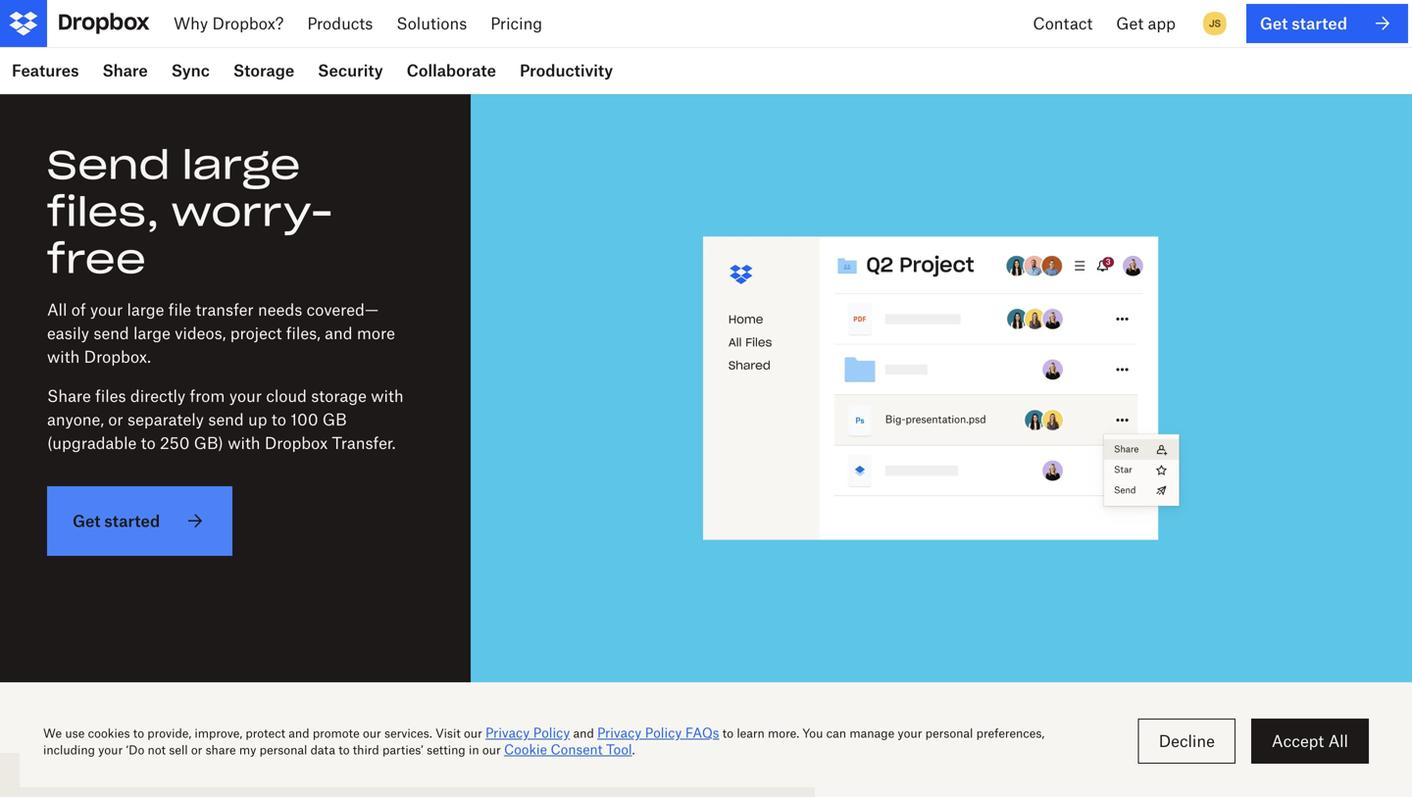 Task type: locate. For each thing, give the bounding box(es) containing it.
1 horizontal spatial your
[[229, 386, 262, 406]]

get inside dropdown button
[[1116, 14, 1144, 33]]

large
[[182, 140, 301, 190], [127, 300, 164, 319], [133, 324, 171, 343]]

0 horizontal spatial started
[[104, 512, 160, 531]]

1 horizontal spatial started
[[1292, 14, 1348, 33]]

sync
[[171, 61, 210, 80]]

and
[[325, 324, 353, 343]]

from
[[190, 386, 225, 406]]

your right of
[[90, 300, 123, 319]]

1 horizontal spatial get started
[[1260, 14, 1348, 33]]

1 horizontal spatial files,
[[286, 324, 321, 343]]

with right storage
[[371, 386, 404, 406]]

large inside send large files, worry- free
[[182, 140, 301, 190]]

0 horizontal spatial files,
[[47, 187, 159, 237]]

your up up
[[229, 386, 262, 406]]

anyone,
[[47, 410, 104, 429]]

to left the 250
[[141, 434, 156, 453]]

share up anyone,
[[47, 386, 91, 406]]

1 vertical spatial with
[[371, 386, 404, 406]]

get started link
[[1247, 4, 1409, 43], [47, 487, 233, 556]]

js button
[[1199, 8, 1231, 39]]

1 horizontal spatial get
[[1116, 14, 1144, 33]]

0 vertical spatial started
[[1292, 14, 1348, 33]]

get started down (upgradable
[[73, 512, 160, 531]]

your inside share files directly from your cloud storage with anyone, or separately send up to 100 gb (upgradable to 250 gb) with dropbox transfer.
[[229, 386, 262, 406]]

your
[[90, 300, 123, 319], [229, 386, 262, 406]]

1 vertical spatial send
[[208, 410, 244, 429]]

1 vertical spatial started
[[104, 512, 160, 531]]

with down easily
[[47, 347, 80, 366]]

get
[[1260, 14, 1288, 33], [1116, 14, 1144, 33], [73, 512, 101, 531]]

1 vertical spatial share
[[47, 386, 91, 406]]

storage
[[311, 386, 367, 406]]

send up dropbox.
[[94, 324, 129, 343]]

1 horizontal spatial get started link
[[1247, 4, 1409, 43]]

0 horizontal spatial get
[[73, 512, 101, 531]]

0 vertical spatial files,
[[47, 187, 159, 237]]

1 horizontal spatial share
[[102, 61, 148, 80]]

features link
[[0, 47, 91, 94]]

0 horizontal spatial your
[[90, 300, 123, 319]]

needs
[[258, 300, 302, 319]]

features
[[12, 61, 79, 80]]

started for the rightmost the get started link
[[1292, 14, 1348, 33]]

large down storage popup button
[[182, 140, 301, 190]]

easily
[[47, 324, 89, 343]]

more
[[357, 324, 395, 343]]

0 horizontal spatial with
[[47, 347, 80, 366]]

send up the gb)
[[208, 410, 244, 429]]

files, inside all of your large file transfer needs covered— easily send large videos, project files, and more with dropbox.
[[286, 324, 321, 343]]

share files directly from your cloud storage with anyone, or separately send up to 100 gb (upgradable to 250 gb) with dropbox transfer.
[[47, 386, 404, 453]]

1 horizontal spatial to
[[272, 410, 286, 429]]

0 vertical spatial send
[[94, 324, 129, 343]]

0 horizontal spatial to
[[141, 434, 156, 453]]

solutions
[[397, 14, 467, 33]]

1 vertical spatial to
[[141, 434, 156, 453]]

share for share
[[102, 61, 148, 80]]

solutions button
[[385, 0, 479, 47]]

1 vertical spatial get started
[[73, 512, 160, 531]]

get left app
[[1116, 14, 1144, 33]]

get down (upgradable
[[73, 512, 101, 531]]

products button
[[296, 0, 385, 47]]

send
[[94, 324, 129, 343], [208, 410, 244, 429]]

0 vertical spatial with
[[47, 347, 80, 366]]

2 horizontal spatial get
[[1260, 14, 1288, 33]]

0 vertical spatial share
[[102, 61, 148, 80]]

0 vertical spatial to
[[272, 410, 286, 429]]

share left sync
[[102, 61, 148, 80]]

share button
[[91, 47, 160, 94]]

started
[[1292, 14, 1348, 33], [104, 512, 160, 531]]

0 horizontal spatial share
[[47, 386, 91, 406]]

get started for the get started link to the left
[[73, 512, 160, 531]]

0 vertical spatial large
[[182, 140, 301, 190]]

2 vertical spatial with
[[228, 434, 260, 453]]

to
[[272, 410, 286, 429], [141, 434, 156, 453]]

productivity button
[[508, 47, 625, 94]]

get for the rightmost the get started link
[[1260, 14, 1288, 33]]

1 horizontal spatial with
[[228, 434, 260, 453]]

why
[[174, 14, 208, 33]]

with down up
[[228, 434, 260, 453]]

get right js
[[1260, 14, 1288, 33]]

0 horizontal spatial get started
[[73, 512, 160, 531]]

to right up
[[272, 410, 286, 429]]

your inside all of your large file transfer needs covered— easily send large videos, project files, and more with dropbox.
[[90, 300, 123, 319]]

1 vertical spatial your
[[229, 386, 262, 406]]

app
[[1148, 14, 1176, 33]]

0 vertical spatial get started
[[1260, 14, 1348, 33]]

dropbox?
[[212, 14, 284, 33]]

products
[[307, 14, 373, 33]]

productivity
[[520, 61, 613, 80]]

2 vertical spatial large
[[133, 324, 171, 343]]

covered—
[[307, 300, 379, 319]]

large left file
[[127, 300, 164, 319]]

1 vertical spatial files,
[[286, 324, 321, 343]]

1 vertical spatial get started link
[[47, 487, 233, 556]]

get started right js
[[1260, 14, 1348, 33]]

files
[[95, 386, 126, 406]]

share
[[102, 61, 148, 80], [47, 386, 91, 406]]

with inside all of your large file transfer needs covered— easily send large videos, project files, and more with dropbox.
[[47, 347, 80, 366]]

0 horizontal spatial send
[[94, 324, 129, 343]]

storage
[[233, 61, 294, 80]]

up
[[248, 410, 267, 429]]

get for get app dropdown button
[[1116, 14, 1144, 33]]

send inside share files directly from your cloud storage with anyone, or separately send up to 100 gb (upgradable to 250 gb) with dropbox transfer.
[[208, 410, 244, 429]]

files,
[[47, 187, 159, 237], [286, 324, 321, 343]]

all
[[47, 300, 67, 319]]

share inside popup button
[[102, 61, 148, 80]]

with
[[47, 347, 80, 366], [371, 386, 404, 406], [228, 434, 260, 453]]

large down file
[[133, 324, 171, 343]]

1 horizontal spatial send
[[208, 410, 244, 429]]

0 vertical spatial get started link
[[1247, 4, 1409, 43]]

0 vertical spatial your
[[90, 300, 123, 319]]

get started
[[1260, 14, 1348, 33], [73, 512, 160, 531]]

contact
[[1033, 14, 1093, 33]]

share inside share files directly from your cloud storage with anyone, or separately send up to 100 gb (upgradable to 250 gb) with dropbox transfer.
[[47, 386, 91, 406]]

why dropbox?
[[174, 14, 284, 33]]



Task type: describe. For each thing, give the bounding box(es) containing it.
security button
[[306, 47, 395, 94]]

100
[[291, 410, 318, 429]]

a list of files in a shared folder image
[[518, 141, 1365, 636]]

or
[[108, 410, 123, 429]]

of
[[71, 300, 86, 319]]

0 horizontal spatial get started link
[[47, 487, 233, 556]]

share for share files directly from your cloud storage with anyone, or separately send up to 100 gb (upgradable to 250 gb) with dropbox transfer.
[[47, 386, 91, 406]]

1 vertical spatial large
[[127, 300, 164, 319]]

send inside all of your large file transfer needs covered— easily send large videos, project files, and more with dropbox.
[[94, 324, 129, 343]]

250
[[160, 434, 190, 453]]

send large files, worry- free
[[47, 140, 333, 284]]

get app button
[[1105, 0, 1188, 47]]

get started for the rightmost the get started link
[[1260, 14, 1348, 33]]

2 horizontal spatial with
[[371, 386, 404, 406]]

why dropbox? button
[[162, 0, 296, 47]]

collaborate
[[407, 61, 496, 80]]

sync button
[[160, 47, 222, 94]]

get app
[[1116, 14, 1176, 33]]

transfer
[[196, 300, 254, 319]]

directly
[[130, 386, 186, 406]]

pricing link
[[479, 0, 554, 47]]

transfer.
[[332, 434, 396, 453]]

dropbox.
[[84, 347, 151, 366]]

contact button
[[1021, 0, 1105, 47]]

gb
[[323, 410, 347, 429]]

storage button
[[222, 47, 306, 94]]

free
[[47, 234, 146, 284]]

started for the get started link to the left
[[104, 512, 160, 531]]

security
[[318, 61, 383, 80]]

all of your large file transfer needs covered— easily send large videos, project files, and more with dropbox.
[[47, 300, 395, 366]]

gb)
[[194, 434, 223, 453]]

file
[[168, 300, 191, 319]]

send
[[47, 140, 170, 190]]

cloud
[[266, 386, 307, 406]]

dropbox
[[265, 434, 328, 453]]

project
[[230, 324, 282, 343]]

pricing
[[491, 14, 542, 33]]

separately
[[128, 410, 204, 429]]

get for the get started link to the left
[[73, 512, 101, 531]]

files, inside send large files, worry- free
[[47, 187, 159, 237]]

worry-
[[171, 187, 333, 237]]

js
[[1209, 17, 1221, 29]]

(upgradable
[[47, 434, 137, 453]]

videos,
[[175, 324, 226, 343]]

collaborate button
[[395, 47, 508, 94]]



Task type: vqa. For each thing, say whether or not it's contained in the screenshot.
topmost File requests link
no



